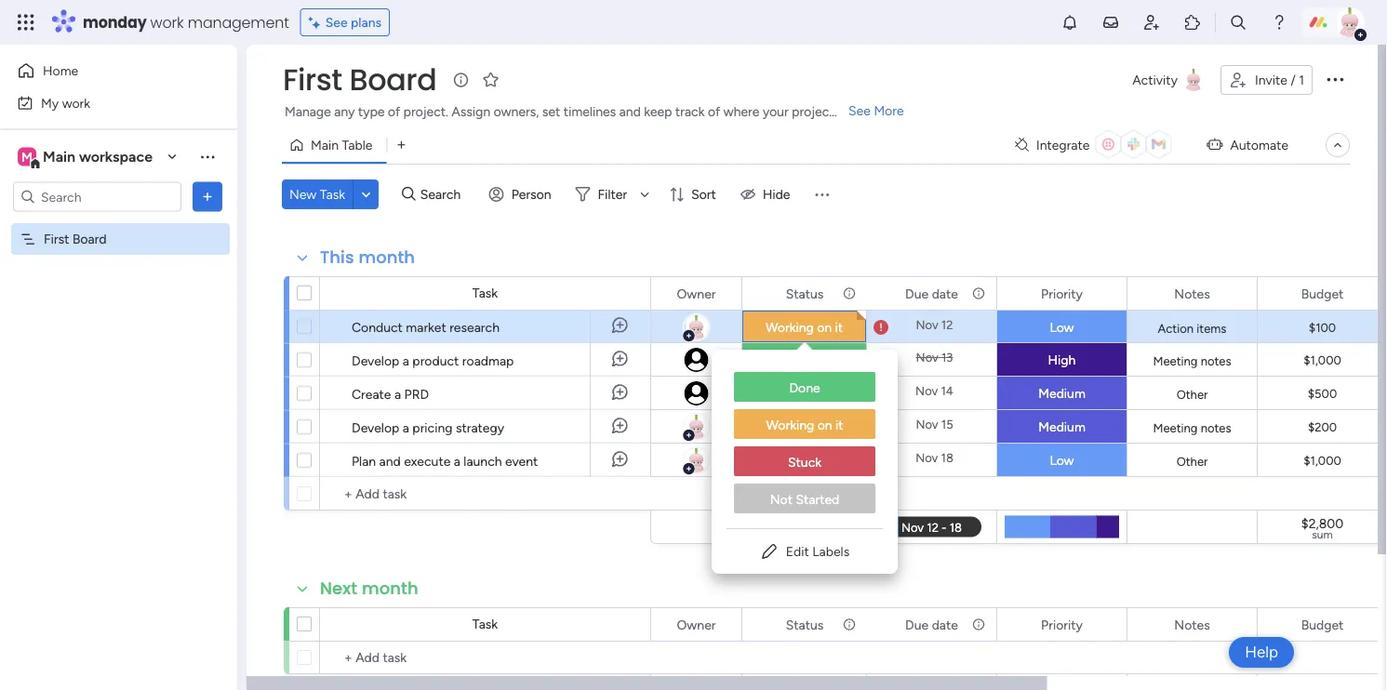 Task type: vqa. For each thing, say whether or not it's contained in the screenshot.
Meeting notes
yes



Task type: describe. For each thing, give the bounding box(es) containing it.
work for monday
[[150, 12, 184, 33]]

person button
[[482, 180, 563, 209]]

new
[[289, 187, 317, 202]]

working on it inside option
[[766, 417, 844, 433]]

2 budget field from the top
[[1297, 615, 1349, 635]]

1 medium from the top
[[1039, 386, 1086, 402]]

due date for 1st due date field from the bottom
[[906, 617, 958, 633]]

1 owner field from the top
[[672, 283, 721, 304]]

see more link
[[847, 101, 906, 120]]

your
[[763, 104, 789, 120]]

sum
[[1312, 528, 1333, 542]]

2 due date field from the top
[[901, 615, 963, 635]]

set
[[542, 104, 561, 120]]

first board inside list box
[[44, 231, 107, 247]]

not
[[770, 492, 793, 508]]

plan
[[352, 453, 376, 469]]

2 other from the top
[[1177, 454, 1208, 469]]

show board description image
[[450, 71, 472, 89]]

nov for nov 14
[[916, 384, 938, 399]]

nov 14
[[916, 384, 954, 399]]

priority for 2nd priority field from the bottom
[[1042, 286, 1083, 302]]

monday
[[83, 12, 147, 33]]

date for 1st due date field from the bottom
[[932, 617, 958, 633]]

conduct market research
[[352, 319, 500, 335]]

v2 done deadline image
[[874, 351, 889, 369]]

$100
[[1309, 321, 1337, 336]]

owners,
[[494, 104, 539, 120]]

a for prd
[[395, 386, 401, 402]]

v2 search image
[[402, 184, 416, 205]]

1 vertical spatial and
[[379, 453, 401, 469]]

notes for first 'notes' field from the bottom
[[1175, 617, 1211, 633]]

invite members image
[[1143, 13, 1161, 32]]

sort
[[692, 187, 716, 202]]

meeting notes for done
[[1154, 354, 1232, 369]]

meeting for medium
[[1154, 421, 1198, 436]]

month for next month
[[362, 577, 419, 601]]

task for next month
[[473, 617, 498, 632]]

column information image for 1st due date field from the bottom
[[972, 618, 987, 632]]

1 status field from the top
[[781, 283, 829, 304]]

a for product
[[403, 353, 409, 369]]

1 due date field from the top
[[901, 283, 963, 304]]

13
[[942, 350, 953, 365]]

working inside option
[[766, 417, 815, 433]]

search everything image
[[1229, 13, 1248, 32]]

help image
[[1270, 13, 1289, 32]]

1 horizontal spatial first board
[[283, 59, 437, 101]]

workspace
[[79, 148, 153, 166]]

this
[[320, 246, 354, 269]]

meeting notes for medium
[[1154, 421, 1232, 436]]

list box containing done
[[712, 357, 898, 529]]

prd
[[404, 386, 429, 402]]

roadmap
[[462, 353, 514, 369]]

any
[[334, 104, 355, 120]]

develop a product roadmap
[[352, 353, 514, 369]]

automate
[[1231, 137, 1289, 153]]

project
[[792, 104, 834, 120]]

home button
[[11, 56, 200, 86]]

due for 1st due date field from the top of the page
[[906, 286, 929, 302]]

nov for nov 18
[[916, 451, 938, 466]]

0 horizontal spatial options image
[[198, 188, 217, 206]]

First Board field
[[278, 59, 441, 101]]

where
[[724, 104, 760, 120]]

1 low from the top
[[1050, 320, 1075, 336]]

monday work management
[[83, 12, 289, 33]]

see plans
[[325, 14, 382, 30]]

main for main workspace
[[43, 148, 75, 166]]

invite
[[1255, 72, 1288, 88]]

timelines
[[564, 104, 616, 120]]

my
[[41, 95, 59, 111]]

2 status from the top
[[786, 617, 824, 633]]

track
[[676, 104, 705, 120]]

invite / 1 button
[[1221, 65, 1313, 95]]

high
[[1048, 352, 1076, 368]]

$200
[[1308, 420, 1337, 435]]

$500
[[1308, 387, 1338, 402]]

18
[[941, 451, 954, 466]]

1 other from the top
[[1177, 387, 1208, 402]]

dapulse integrations image
[[1015, 138, 1029, 152]]

nov 13
[[916, 350, 953, 365]]

2 status field from the top
[[781, 615, 829, 635]]

project.
[[404, 104, 449, 120]]

select product image
[[17, 13, 35, 32]]

work for my
[[62, 95, 90, 111]]

notes for done
[[1201, 354, 1232, 369]]

menu image
[[813, 185, 831, 204]]

1
[[1299, 72, 1305, 88]]

1 budget field from the top
[[1297, 283, 1349, 304]]

+ Add task text field
[[329, 647, 642, 669]]

2 of from the left
[[708, 104, 720, 120]]

hide button
[[733, 180, 802, 209]]

nov 18
[[916, 451, 954, 466]]

0 vertical spatial first
[[283, 59, 342, 101]]

develop for develop a pricing strategy
[[352, 420, 400, 436]]

autopilot image
[[1207, 132, 1223, 156]]

stuck inside option
[[788, 455, 822, 470]]

edit
[[786, 544, 810, 560]]

nov for nov 15
[[916, 417, 939, 432]]

$2,800
[[1302, 516, 1344, 531]]

see for see plans
[[325, 14, 348, 30]]

develop a pricing strategy
[[352, 420, 504, 436]]

edit labels button
[[727, 537, 883, 567]]

keep
[[644, 104, 672, 120]]

12
[[942, 318, 953, 333]]

see plans button
[[300, 8, 390, 36]]

this month
[[320, 246, 415, 269]]

see for see more
[[849, 103, 871, 119]]

arrow down image
[[634, 183, 656, 206]]

Search field
[[416, 181, 472, 208]]

new task button
[[282, 180, 353, 209]]

stuck option
[[734, 447, 876, 477]]

main table button
[[282, 130, 387, 160]]

strategy
[[456, 420, 504, 436]]

next month
[[320, 577, 419, 601]]

event
[[505, 453, 538, 469]]

task for this month
[[473, 285, 498, 301]]

Search in workspace field
[[39, 186, 155, 208]]

priority for 2nd priority field
[[1042, 617, 1083, 633]]

develop for develop a product roadmap
[[352, 353, 400, 369]]

integrate
[[1037, 137, 1090, 153]]

main for main table
[[311, 137, 339, 153]]

2 medium from the top
[[1039, 419, 1086, 435]]

conduct
[[352, 319, 403, 335]]

it inside option
[[836, 417, 844, 433]]

management
[[188, 12, 289, 33]]



Task type: locate. For each thing, give the bounding box(es) containing it.
status down edit labels 'button'
[[786, 617, 824, 633]]

nov for nov 13
[[916, 350, 939, 365]]

and right plan
[[379, 453, 401, 469]]

Notes field
[[1170, 283, 1215, 304], [1170, 615, 1215, 635]]

2 priority field from the top
[[1037, 615, 1088, 635]]

my work button
[[11, 88, 200, 118]]

nov 15
[[916, 417, 954, 432]]

1 horizontal spatial main
[[311, 137, 339, 153]]

nov 12
[[916, 318, 953, 333]]

1 owner from the top
[[677, 286, 716, 302]]

$2,800 sum
[[1302, 516, 1344, 542]]

a left pricing
[[403, 420, 409, 436]]

main inside "main table" button
[[311, 137, 339, 153]]

task inside button
[[320, 187, 345, 202]]

1 due date from the top
[[906, 286, 958, 302]]

develop down create
[[352, 420, 400, 436]]

0 vertical spatial and
[[619, 104, 641, 120]]

stands.
[[838, 104, 879, 120]]

add to favorites image
[[481, 70, 500, 89]]

pricing
[[413, 420, 453, 436]]

new task
[[289, 187, 345, 202]]

nov left the 15
[[916, 417, 939, 432]]

a left "product"
[[403, 353, 409, 369]]

1 vertical spatial due date field
[[901, 615, 963, 635]]

3 on from the top
[[817, 419, 832, 435]]

task up 'research'
[[473, 285, 498, 301]]

1 vertical spatial first board
[[44, 231, 107, 247]]

1 vertical spatial meeting
[[1154, 421, 1198, 436]]

1 $1,000 from the top
[[1304, 353, 1342, 368]]

0 vertical spatial priority field
[[1037, 283, 1088, 304]]

options image down 'workspace options' image
[[198, 188, 217, 206]]

due date for 1st due date field from the top of the page
[[906, 286, 958, 302]]

ruby anderson image
[[1336, 7, 1365, 37]]

0 vertical spatial budget
[[1302, 286, 1344, 302]]

done option
[[734, 372, 876, 402]]

hide
[[763, 187, 791, 202]]

not started
[[770, 492, 840, 508]]

list box
[[712, 357, 898, 529]]

due
[[906, 286, 929, 302], [906, 617, 929, 633]]

1 status from the top
[[786, 286, 824, 302]]

task
[[320, 187, 345, 202], [473, 285, 498, 301], [473, 617, 498, 632]]

1 vertical spatial date
[[932, 617, 958, 633]]

1 of from the left
[[388, 104, 400, 120]]

develop down conduct
[[352, 353, 400, 369]]

1 vertical spatial owner field
[[672, 615, 721, 635]]

1 vertical spatial task
[[473, 285, 498, 301]]

status field left column information icon
[[781, 283, 829, 304]]

1 notes from the top
[[1175, 286, 1211, 302]]

status
[[786, 286, 824, 302], [786, 617, 824, 633]]

board inside list box
[[72, 231, 107, 247]]

board
[[349, 59, 437, 101], [72, 231, 107, 247]]

0 vertical spatial notes field
[[1170, 283, 1215, 304]]

manage any type of project. assign owners, set timelines and keep track of where your project stands.
[[285, 104, 879, 120]]

0 vertical spatial notes
[[1175, 286, 1211, 302]]

labels
[[813, 544, 850, 560]]

1 priority field from the top
[[1037, 283, 1088, 304]]

1 due from the top
[[906, 286, 929, 302]]

2 nov from the top
[[916, 350, 939, 365]]

0 horizontal spatial board
[[72, 231, 107, 247]]

0 vertical spatial notes
[[1201, 354, 1232, 369]]

nov left 14
[[916, 384, 938, 399]]

1 vertical spatial other
[[1177, 454, 1208, 469]]

create
[[352, 386, 391, 402]]

work right monday
[[150, 12, 184, 33]]

execute
[[404, 453, 451, 469]]

home
[[43, 63, 78, 79]]

first board list box
[[0, 220, 237, 506]]

action items
[[1158, 321, 1227, 336]]

notes for medium
[[1201, 421, 1232, 436]]

month inside field
[[362, 577, 419, 601]]

1 vertical spatial notes field
[[1170, 615, 1215, 635]]

0 vertical spatial date
[[932, 286, 958, 302]]

1 vertical spatial $1,000
[[1304, 454, 1342, 469]]

v2 overdue deadline image
[[874, 319, 889, 336]]

2 owner field from the top
[[672, 615, 721, 635]]

1 horizontal spatial options image
[[1324, 68, 1347, 90]]

1 horizontal spatial board
[[349, 59, 437, 101]]

0 vertical spatial first board
[[283, 59, 437, 101]]

launch
[[464, 453, 502, 469]]

2 due date from the top
[[906, 617, 958, 633]]

1 nov from the top
[[916, 318, 939, 333]]

2 $1,000 from the top
[[1304, 454, 1342, 469]]

budget
[[1302, 286, 1344, 302], [1302, 617, 1344, 633]]

items
[[1197, 321, 1227, 336]]

1 vertical spatial stuck
[[788, 455, 822, 470]]

0 vertical spatial due date
[[906, 286, 958, 302]]

research
[[450, 319, 500, 335]]

1 vertical spatial done
[[790, 380, 820, 396]]

1 stuck from the top
[[788, 386, 821, 402]]

invite / 1
[[1255, 72, 1305, 88]]

working on it option
[[734, 409, 876, 439]]

sort button
[[662, 180, 728, 209]]

inbox image
[[1102, 13, 1121, 32]]

2 date from the top
[[932, 617, 958, 633]]

1 vertical spatial first
[[44, 231, 69, 247]]

Next month field
[[315, 577, 423, 601]]

Budget field
[[1297, 283, 1349, 304], [1297, 615, 1349, 635]]

0 vertical spatial develop
[[352, 353, 400, 369]]

$1,000 down $200
[[1304, 454, 1342, 469]]

it
[[835, 320, 843, 336], [836, 417, 844, 433], [835, 419, 843, 435], [835, 453, 843, 469]]

help
[[1245, 643, 1279, 662]]

0 vertical spatial medium
[[1039, 386, 1086, 402]]

0 horizontal spatial main
[[43, 148, 75, 166]]

1 horizontal spatial and
[[619, 104, 641, 120]]

2 meeting from the top
[[1154, 421, 1198, 436]]

stuck up working on it option on the bottom
[[788, 386, 821, 402]]

1 vertical spatial budget field
[[1297, 615, 1349, 635]]

0 vertical spatial see
[[325, 14, 348, 30]]

0 vertical spatial priority
[[1042, 286, 1083, 302]]

first board down the 'search in workspace' field
[[44, 231, 107, 247]]

a
[[403, 353, 409, 369], [395, 386, 401, 402], [403, 420, 409, 436], [454, 453, 461, 469]]

done inside option
[[790, 380, 820, 396]]

Status field
[[781, 283, 829, 304], [781, 615, 829, 635]]

m
[[21, 149, 33, 165]]

nov left 12
[[916, 318, 939, 333]]

0 vertical spatial meeting
[[1154, 354, 1198, 369]]

first inside list box
[[44, 231, 69, 247]]

on inside option
[[818, 417, 833, 433]]

angle down image
[[362, 188, 371, 201]]

1 develop from the top
[[352, 353, 400, 369]]

/
[[1291, 72, 1296, 88]]

0 horizontal spatial of
[[388, 104, 400, 120]]

nov for nov 12
[[916, 318, 939, 333]]

develop
[[352, 353, 400, 369], [352, 420, 400, 436]]

1 vertical spatial low
[[1050, 453, 1075, 469]]

Priority field
[[1037, 283, 1088, 304], [1037, 615, 1088, 635]]

1 vertical spatial status
[[786, 617, 824, 633]]

0 vertical spatial status field
[[781, 283, 829, 304]]

2 vertical spatial task
[[473, 617, 498, 632]]

2 owner from the top
[[677, 617, 716, 633]]

main table
[[311, 137, 373, 153]]

manage
[[285, 104, 331, 120]]

a left prd
[[395, 386, 401, 402]]

meeting for done
[[1154, 354, 1198, 369]]

plans
[[351, 14, 382, 30]]

main right workspace image
[[43, 148, 75, 166]]

collapse board header image
[[1331, 138, 1346, 153]]

more
[[874, 103, 904, 119]]

4 nov from the top
[[916, 417, 939, 432]]

0 horizontal spatial first board
[[44, 231, 107, 247]]

low
[[1050, 320, 1075, 336], [1050, 453, 1075, 469]]

stuck up not started option
[[788, 455, 822, 470]]

0 vertical spatial low
[[1050, 320, 1075, 336]]

first board
[[283, 59, 437, 101], [44, 231, 107, 247]]

and
[[619, 104, 641, 120], [379, 453, 401, 469]]

done up done option
[[789, 352, 820, 368]]

month for this month
[[359, 246, 415, 269]]

1 horizontal spatial of
[[708, 104, 720, 120]]

0 vertical spatial other
[[1177, 387, 1208, 402]]

2 notes from the top
[[1201, 421, 1232, 436]]

1 vertical spatial budget
[[1302, 617, 1344, 633]]

my work
[[41, 95, 90, 111]]

notes for 1st 'notes' field from the top of the page
[[1175, 286, 1211, 302]]

4 on from the top
[[817, 453, 832, 469]]

15
[[942, 417, 954, 432]]

medium
[[1039, 386, 1086, 402], [1039, 419, 1086, 435]]

1 horizontal spatial first
[[283, 59, 342, 101]]

other
[[1177, 387, 1208, 402], [1177, 454, 1208, 469]]

first down the 'search in workspace' field
[[44, 231, 69, 247]]

budget field up $100
[[1297, 283, 1349, 304]]

0 vertical spatial owner field
[[672, 283, 721, 304]]

0 horizontal spatial see
[[325, 14, 348, 30]]

action
[[1158, 321, 1194, 336]]

1 vertical spatial priority
[[1042, 617, 1083, 633]]

0 vertical spatial work
[[150, 12, 184, 33]]

0 horizontal spatial first
[[44, 231, 69, 247]]

workspace image
[[18, 147, 36, 167]]

column information image for 1st due date field from the top of the page
[[972, 286, 987, 301]]

options image
[[1324, 68, 1347, 90], [198, 188, 217, 206]]

apps image
[[1184, 13, 1202, 32]]

first up 'manage'
[[283, 59, 342, 101]]

1 on from the top
[[817, 320, 832, 336]]

main inside workspace selection element
[[43, 148, 75, 166]]

stuck
[[788, 386, 821, 402], [788, 455, 822, 470]]

column information image
[[842, 286, 857, 301]]

task up + add task text field
[[473, 617, 498, 632]]

month inside field
[[359, 246, 415, 269]]

date
[[932, 286, 958, 302], [932, 617, 958, 633]]

edit labels
[[786, 544, 850, 560]]

next
[[320, 577, 358, 601]]

1 budget from the top
[[1302, 286, 1344, 302]]

product
[[413, 353, 459, 369]]

board down the 'search in workspace' field
[[72, 231, 107, 247]]

of right 'type'
[[388, 104, 400, 120]]

0 vertical spatial owner
[[677, 286, 716, 302]]

1 meeting notes from the top
[[1154, 354, 1232, 369]]

on
[[817, 320, 832, 336], [818, 417, 833, 433], [817, 419, 832, 435], [817, 453, 832, 469]]

see
[[325, 14, 348, 30], [849, 103, 871, 119]]

2 develop from the top
[[352, 420, 400, 436]]

options image right 1
[[1324, 68, 1347, 90]]

budget field down sum
[[1297, 615, 1349, 635]]

first board up 'type'
[[283, 59, 437, 101]]

0 vertical spatial done
[[789, 352, 820, 368]]

2 low from the top
[[1050, 453, 1075, 469]]

1 vertical spatial status field
[[781, 615, 829, 635]]

month right the this
[[359, 246, 415, 269]]

2 meeting notes from the top
[[1154, 421, 1232, 436]]

1 vertical spatial notes
[[1201, 421, 1232, 436]]

of right track
[[708, 104, 720, 120]]

status field down edit labels 'button'
[[781, 615, 829, 635]]

0 vertical spatial meeting notes
[[1154, 354, 1232, 369]]

0 vertical spatial budget field
[[1297, 283, 1349, 304]]

14
[[941, 384, 954, 399]]

1 notes field from the top
[[1170, 283, 1215, 304]]

0 horizontal spatial work
[[62, 95, 90, 111]]

1 horizontal spatial see
[[849, 103, 871, 119]]

1 date from the top
[[932, 286, 958, 302]]

2 notes field from the top
[[1170, 615, 1215, 635]]

not started option
[[734, 484, 876, 514]]

1 vertical spatial see
[[849, 103, 871, 119]]

notes
[[1201, 354, 1232, 369], [1201, 421, 1232, 436]]

month
[[359, 246, 415, 269], [362, 577, 419, 601]]

Due date field
[[901, 283, 963, 304], [901, 615, 963, 635]]

column information image
[[972, 286, 987, 301], [842, 618, 857, 632], [972, 618, 987, 632]]

1 vertical spatial priority field
[[1037, 615, 1088, 635]]

option
[[0, 222, 237, 226]]

Owner field
[[672, 283, 721, 304], [672, 615, 721, 635]]

person
[[512, 187, 551, 202]]

3 nov from the top
[[916, 384, 938, 399]]

column information image for 2nd "status" field from the top
[[842, 618, 857, 632]]

filter
[[598, 187, 627, 202]]

2 due from the top
[[906, 617, 929, 633]]

1 vertical spatial owner
[[677, 617, 716, 633]]

task right new
[[320, 187, 345, 202]]

market
[[406, 319, 446, 335]]

0 vertical spatial stuck
[[788, 386, 821, 402]]

1 vertical spatial board
[[72, 231, 107, 247]]

This month field
[[315, 246, 420, 270]]

assign
[[452, 104, 491, 120]]

help button
[[1230, 638, 1295, 668]]

meeting
[[1154, 354, 1198, 369], [1154, 421, 1198, 436]]

a left launch
[[454, 453, 461, 469]]

due date
[[906, 286, 958, 302], [906, 617, 958, 633]]

5 nov from the top
[[916, 451, 938, 466]]

plan and execute a launch event
[[352, 453, 538, 469]]

0 vertical spatial options image
[[1324, 68, 1347, 90]]

month right next
[[362, 577, 419, 601]]

1 vertical spatial options image
[[198, 188, 217, 206]]

work right my
[[62, 95, 90, 111]]

board up 'type'
[[349, 59, 437, 101]]

owner
[[677, 286, 716, 302], [677, 617, 716, 633]]

notes
[[1175, 286, 1211, 302], [1175, 617, 1211, 633]]

0 horizontal spatial and
[[379, 453, 401, 469]]

+ Add task text field
[[329, 483, 642, 505]]

0 vertical spatial board
[[349, 59, 437, 101]]

2 stuck from the top
[[788, 455, 822, 470]]

activity button
[[1125, 65, 1214, 95]]

budget down sum
[[1302, 617, 1344, 633]]

0 vertical spatial $1,000
[[1304, 353, 1342, 368]]

1 vertical spatial month
[[362, 577, 419, 601]]

date for 1st due date field from the top of the page
[[932, 286, 958, 302]]

see more
[[849, 103, 904, 119]]

type
[[358, 104, 385, 120]]

1 vertical spatial notes
[[1175, 617, 1211, 633]]

2 budget from the top
[[1302, 617, 1344, 633]]

nov left 18 on the right
[[916, 451, 938, 466]]

workspace selection element
[[18, 146, 155, 170]]

started
[[796, 492, 840, 508]]

add view image
[[398, 138, 405, 152]]

budget up $100
[[1302, 286, 1344, 302]]

0 vertical spatial month
[[359, 246, 415, 269]]

1 notes from the top
[[1201, 354, 1232, 369]]

2 notes from the top
[[1175, 617, 1211, 633]]

0 vertical spatial task
[[320, 187, 345, 202]]

0 vertical spatial due date field
[[901, 283, 963, 304]]

1 vertical spatial medium
[[1039, 419, 1086, 435]]

$1,000 down $100
[[1304, 353, 1342, 368]]

2 priority from the top
[[1042, 617, 1083, 633]]

1 vertical spatial work
[[62, 95, 90, 111]]

see left more
[[849, 103, 871, 119]]

1 horizontal spatial work
[[150, 12, 184, 33]]

due for 1st due date field from the bottom
[[906, 617, 929, 633]]

and left keep
[[619, 104, 641, 120]]

done up working on it option on the bottom
[[790, 380, 820, 396]]

main workspace
[[43, 148, 153, 166]]

notifications image
[[1061, 13, 1080, 32]]

0 vertical spatial due
[[906, 286, 929, 302]]

workspace options image
[[198, 147, 217, 166]]

0 vertical spatial status
[[786, 286, 824, 302]]

1 meeting from the top
[[1154, 354, 1198, 369]]

1 vertical spatial due
[[906, 617, 929, 633]]

a for pricing
[[403, 420, 409, 436]]

nov left 13
[[916, 350, 939, 365]]

1 priority from the top
[[1042, 286, 1083, 302]]

status left column information icon
[[786, 286, 824, 302]]

main left the table
[[311, 137, 339, 153]]

see inside see more link
[[849, 103, 871, 119]]

1 vertical spatial meeting notes
[[1154, 421, 1232, 436]]

1 vertical spatial due date
[[906, 617, 958, 633]]

see inside see plans button
[[325, 14, 348, 30]]

work inside button
[[62, 95, 90, 111]]

see left plans
[[325, 14, 348, 30]]

1 vertical spatial develop
[[352, 420, 400, 436]]

2 on from the top
[[818, 417, 833, 433]]



